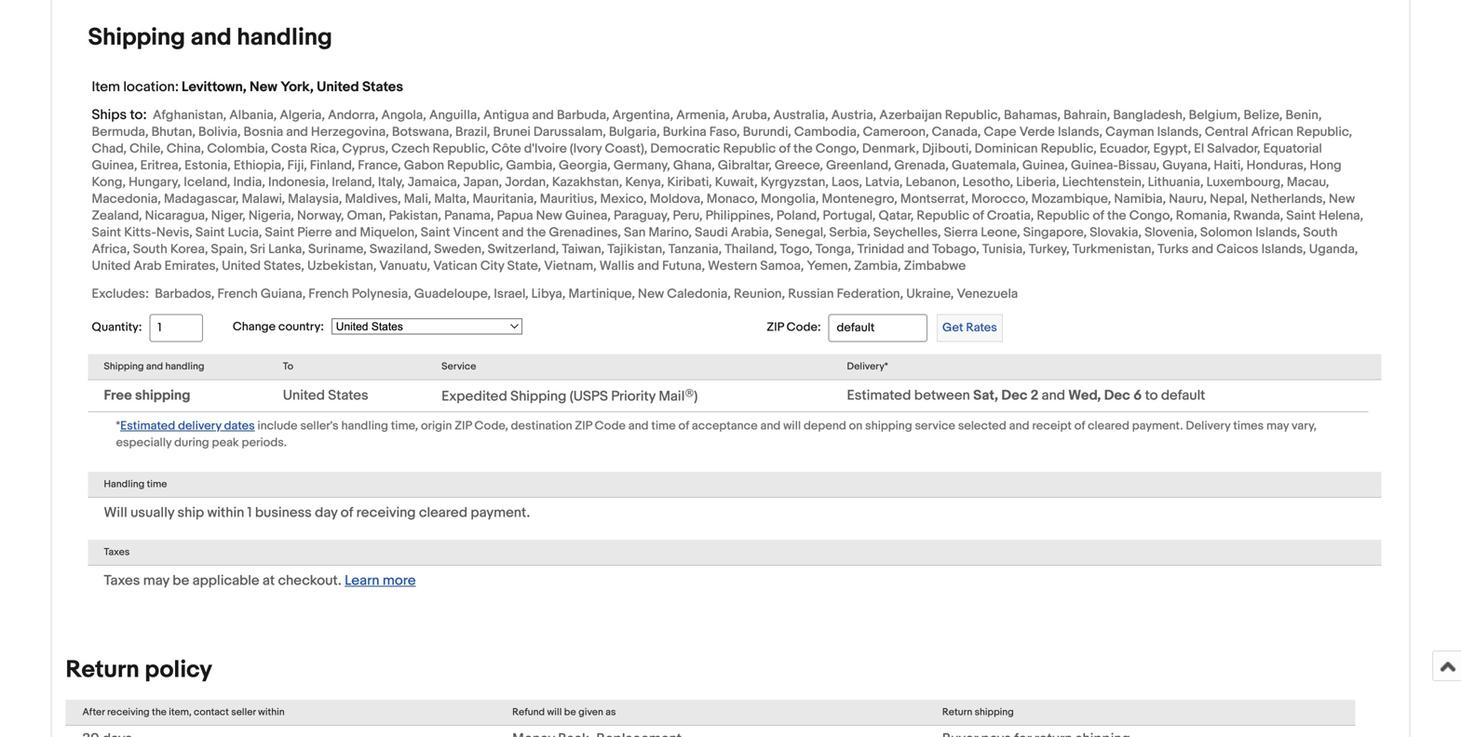 Task type: locate. For each thing, give the bounding box(es) containing it.
and down tajikistan,
[[637, 258, 659, 274]]

africa,
[[92, 242, 130, 257]]

and up levittown,
[[191, 23, 232, 52]]

2 horizontal spatial zip
[[767, 321, 784, 335]]

zip left code:
[[767, 321, 784, 335]]

0 horizontal spatial payment.
[[471, 505, 530, 522]]

colombia,
[[207, 141, 268, 157]]

2 vertical spatial shipping
[[975, 707, 1014, 719]]

new up helena,
[[1329, 191, 1355, 207]]

1 horizontal spatial shipping
[[865, 419, 912, 434]]

0 vertical spatial return
[[66, 656, 139, 685]]

darussalam,
[[534, 124, 606, 140]]

costa
[[271, 141, 307, 157]]

united up andorra,
[[317, 79, 359, 95]]

0 horizontal spatial french
[[217, 286, 258, 302]]

hong
[[1310, 158, 1342, 174]]

nicaragua,
[[145, 208, 208, 224]]

uzbekistan,
[[307, 258, 377, 274]]

will right refund
[[547, 707, 562, 719]]

shipping up free
[[104, 361, 144, 373]]

congo, down namibia,
[[1129, 208, 1173, 224]]

republic, up 'canada,'
[[945, 107, 1001, 123]]

0 horizontal spatial receiving
[[107, 707, 150, 719]]

niger,
[[211, 208, 246, 224]]

0 vertical spatial cleared
[[1088, 419, 1130, 434]]

zip right origin
[[455, 419, 472, 434]]

switzerland,
[[488, 242, 559, 257]]

0 vertical spatial payment.
[[1132, 419, 1183, 434]]

0 vertical spatial time
[[651, 419, 676, 434]]

estimated up especially
[[120, 419, 175, 434]]

estimated delivery dates link
[[120, 417, 255, 434]]

during
[[174, 436, 209, 450]]

and down solomon
[[1192, 242, 1214, 257]]

0 vertical spatial receiving
[[356, 505, 416, 522]]

saint up lanka,
[[265, 225, 294, 241]]

zambia,
[[854, 258, 901, 274]]

morocco,
[[972, 191, 1029, 207]]

and up darussalam,
[[532, 107, 554, 123]]

1 vertical spatial shipping
[[865, 419, 912, 434]]

service
[[442, 361, 476, 373]]

saint down niger,
[[195, 225, 225, 241]]

0 vertical spatial shipping and handling
[[88, 23, 332, 52]]

congo,
[[816, 141, 859, 157], [1129, 208, 1173, 224]]

1 horizontal spatial cleared
[[1088, 419, 1130, 434]]

french down the 'uzbekistan,'
[[309, 286, 349, 302]]

1 vertical spatial south
[[133, 242, 167, 257]]

of right receipt
[[1075, 419, 1085, 434]]

1 vertical spatial will
[[547, 707, 562, 719]]

shipping inside include seller's handling time, origin zip code, destination zip code and time of acceptance and will depend on shipping service selected and receipt of cleared payment. delivery times may vary, especially during peak periods.
[[865, 419, 912, 434]]

will left depend
[[783, 419, 801, 434]]

2 taxes from the top
[[104, 573, 140, 590]]

shipping and handling for shipping
[[104, 361, 204, 373]]

delivery
[[178, 419, 221, 434]]

to:
[[130, 107, 147, 123]]

0 vertical spatial be
[[172, 573, 189, 590]]

faso,
[[710, 124, 740, 140]]

0 vertical spatial will
[[783, 419, 801, 434]]

republic, down the benin,
[[1297, 124, 1353, 140]]

mozambique,
[[1032, 191, 1111, 207]]

australia,
[[773, 107, 829, 123]]

netherlands,
[[1251, 191, 1326, 207]]

nigeria,
[[249, 208, 294, 224]]

emirates,
[[165, 258, 219, 274]]

of right day
[[341, 505, 353, 522]]

1 horizontal spatial payment.
[[1132, 419, 1183, 434]]

destination
[[511, 419, 572, 434]]

handling left time, at left bottom
[[341, 419, 388, 434]]

0 horizontal spatial return
[[66, 656, 139, 685]]

mail
[[659, 388, 685, 405]]

2 horizontal spatial handling
[[341, 419, 388, 434]]

dec left 6
[[1104, 388, 1130, 404]]

1 horizontal spatial south
[[1303, 225, 1338, 241]]

0 horizontal spatial dec
[[1002, 388, 1028, 404]]

wallis
[[600, 258, 635, 274]]

republic, up 'japan,' on the left top of page
[[447, 158, 503, 174]]

2 vertical spatial handling
[[341, 419, 388, 434]]

0 horizontal spatial be
[[172, 573, 189, 590]]

state,
[[507, 258, 541, 274]]

delivery
[[1186, 419, 1231, 434]]

and down the algeria,
[[286, 124, 308, 140]]

ukraine,
[[906, 286, 954, 302]]

shipping and handling up levittown,
[[88, 23, 332, 52]]

rates
[[966, 321, 997, 335]]

kuwait,
[[715, 175, 758, 190]]

may inside include seller's handling time, origin zip code, destination zip code and time of acceptance and will depend on shipping service selected and receipt of cleared payment. delivery times may vary, especially during peak periods.
[[1267, 419, 1289, 434]]

chad,
[[92, 141, 127, 157]]

may left vary,
[[1267, 419, 1289, 434]]

1 horizontal spatial guinea,
[[565, 208, 611, 224]]

and up free shipping
[[146, 361, 163, 373]]

handling up york,
[[237, 23, 332, 52]]

guinea, down chad,
[[92, 158, 137, 174]]

payment. down code,
[[471, 505, 530, 522]]

business
[[255, 505, 312, 522]]

1 horizontal spatial estimated
[[847, 388, 911, 404]]

herzegovina,
[[311, 124, 389, 140]]

0 vertical spatial shipping
[[135, 388, 190, 404]]

2 vertical spatial shipping
[[511, 388, 567, 405]]

rica,
[[310, 141, 339, 157]]

handling for return policy
[[237, 23, 332, 52]]

and
[[191, 23, 232, 52], [532, 107, 554, 123], [286, 124, 308, 140], [335, 225, 357, 241], [502, 225, 524, 241], [907, 242, 929, 257], [1192, 242, 1214, 257], [637, 258, 659, 274], [146, 361, 163, 373], [1042, 388, 1065, 404], [628, 419, 649, 434], [760, 419, 781, 434], [1009, 419, 1030, 434]]

1 vertical spatial shipping
[[104, 361, 144, 373]]

1 vertical spatial handling
[[165, 361, 204, 373]]

applicable
[[192, 573, 259, 590]]

1 horizontal spatial zip
[[575, 419, 592, 434]]

lebanon,
[[906, 175, 960, 190]]

0 horizontal spatial within
[[207, 505, 244, 522]]

payment.
[[1132, 419, 1183, 434], [471, 505, 530, 522]]

republic up gibraltar,
[[723, 141, 776, 157]]

1 vertical spatial be
[[564, 707, 576, 719]]

1 horizontal spatial return
[[942, 707, 973, 719]]

bhutan,
[[151, 124, 196, 140]]

0 vertical spatial south
[[1303, 225, 1338, 241]]

republic down mozambique,
[[1037, 208, 1090, 224]]

0 horizontal spatial estimated
[[120, 419, 175, 434]]

the up slovakia,
[[1107, 208, 1127, 224]]

states up seller's
[[328, 388, 368, 404]]

south up arab
[[133, 242, 167, 257]]

egypt,
[[1154, 141, 1191, 157]]

1 vertical spatial payment.
[[471, 505, 530, 522]]

armenia,
[[676, 107, 729, 123]]

city
[[480, 258, 504, 274]]

time,
[[391, 419, 418, 434]]

more
[[383, 573, 416, 590]]

south up uganda,
[[1303, 225, 1338, 241]]

1 horizontal spatial time
[[651, 419, 676, 434]]

israel,
[[494, 286, 529, 302]]

wed,
[[1069, 388, 1101, 404]]

caicos
[[1217, 242, 1259, 257]]

french up change
[[217, 286, 258, 302]]

1 vertical spatial receiving
[[107, 707, 150, 719]]

macedonia,
[[92, 191, 161, 207]]

1 vertical spatial states
[[328, 388, 368, 404]]

estimated down delivery*
[[847, 388, 911, 404]]

1 horizontal spatial receiving
[[356, 505, 416, 522]]

origin
[[421, 419, 452, 434]]

0 horizontal spatial time
[[147, 479, 167, 491]]

receipt
[[1032, 419, 1072, 434]]

0 horizontal spatial may
[[143, 573, 169, 590]]

of up greece,
[[779, 141, 791, 157]]

0 vertical spatial handling
[[237, 23, 332, 52]]

1 horizontal spatial will
[[783, 419, 801, 434]]

1 taxes from the top
[[104, 547, 130, 559]]

antigua
[[483, 107, 529, 123]]

oman,
[[347, 208, 386, 224]]

receiving right after
[[107, 707, 150, 719]]

martinique,
[[569, 286, 635, 302]]

republic down 'montserrat,' at the right top of page
[[917, 208, 970, 224]]

1 vertical spatial congo,
[[1129, 208, 1173, 224]]

the up greece,
[[794, 141, 813, 157]]

return for return shipping
[[942, 707, 973, 719]]

0 horizontal spatial cleared
[[419, 505, 468, 522]]

and down papua
[[502, 225, 524, 241]]

1 horizontal spatial congo,
[[1129, 208, 1173, 224]]

sweden,
[[434, 242, 485, 257]]

may
[[1267, 419, 1289, 434], [143, 573, 169, 590]]

barbados,
[[155, 286, 215, 302]]

kazakhstan,
[[552, 175, 622, 190]]

shipping up location:
[[88, 23, 185, 52]]

kyrgyzstan,
[[761, 175, 829, 190]]

time up the usually
[[147, 479, 167, 491]]

2 french from the left
[[309, 286, 349, 302]]

1 horizontal spatial handling
[[237, 23, 332, 52]]

receiving right day
[[356, 505, 416, 522]]

sri
[[250, 242, 265, 257]]

shipping for return
[[88, 23, 185, 52]]

1 french from the left
[[217, 286, 258, 302]]

within left 1
[[207, 505, 244, 522]]

1 vertical spatial shipping and handling
[[104, 361, 204, 373]]

contact
[[194, 707, 229, 719]]

be left given at the left
[[564, 707, 576, 719]]

0 vertical spatial within
[[207, 505, 244, 522]]

0 horizontal spatial congo,
[[816, 141, 859, 157]]

shipping and handling up free shipping
[[104, 361, 204, 373]]

venezuela
[[957, 286, 1018, 302]]

1 horizontal spatial may
[[1267, 419, 1289, 434]]

saint up africa,
[[92, 225, 121, 241]]

congo, down the "cambodia,"
[[816, 141, 859, 157]]

latvia,
[[865, 175, 903, 190]]

and down estimated between sat, dec 2 and wed, dec 6 to default
[[1009, 419, 1030, 434]]

grenada,
[[894, 158, 949, 174]]

be left 'applicable'
[[172, 573, 189, 590]]

0 horizontal spatial shipping
[[135, 388, 190, 404]]

1 dec from the left
[[1002, 388, 1028, 404]]

1 horizontal spatial within
[[258, 707, 285, 719]]

location:
[[123, 79, 179, 95]]

1 vertical spatial cleared
[[419, 505, 468, 522]]

1 horizontal spatial dec
[[1104, 388, 1130, 404]]

0 horizontal spatial zip
[[455, 419, 472, 434]]

and up suriname,
[[335, 225, 357, 241]]

1 vertical spatial within
[[258, 707, 285, 719]]

1 horizontal spatial be
[[564, 707, 576, 719]]

of down mail
[[679, 419, 689, 434]]

1 vertical spatial may
[[143, 573, 169, 590]]

taiwan,
[[562, 242, 605, 257]]

montserrat,
[[901, 191, 969, 207]]

1 horizontal spatial french
[[309, 286, 349, 302]]

2 horizontal spatial shipping
[[975, 707, 1014, 719]]

the up "switzerland,"
[[527, 225, 546, 241]]

will
[[783, 419, 801, 434], [547, 707, 562, 719]]

cleared down origin
[[419, 505, 468, 522]]

republic
[[723, 141, 776, 157], [917, 208, 970, 224], [1037, 208, 1090, 224]]

after
[[82, 707, 105, 719]]

shipping up destination
[[511, 388, 567, 405]]

may down the usually
[[143, 573, 169, 590]]

afghanistan,
[[153, 107, 226, 123]]

zip
[[767, 321, 784, 335], [455, 419, 472, 434], [575, 419, 592, 434]]

refund will be given as
[[512, 707, 616, 719]]

delivery*
[[847, 361, 888, 373]]

1 vertical spatial return
[[942, 707, 973, 719]]

guinea, up liberia,
[[1023, 158, 1068, 174]]

periods.
[[242, 436, 287, 450]]

united down africa,
[[92, 258, 131, 274]]

montenegro,
[[822, 191, 898, 207]]

shipping and handling for policy
[[88, 23, 332, 52]]

barbuda,
[[557, 107, 610, 123]]

guinea, up grenadines,
[[565, 208, 611, 224]]

marino,
[[649, 225, 692, 241]]

taxes
[[104, 547, 130, 559], [104, 573, 140, 590]]

time down mail
[[651, 419, 676, 434]]

between
[[914, 388, 970, 404]]

0 vertical spatial may
[[1267, 419, 1289, 434]]

guiana,
[[261, 286, 306, 302]]

dec left 2
[[1002, 388, 1028, 404]]

handling down "quantity:" text field
[[165, 361, 204, 373]]

1 vertical spatial taxes
[[104, 573, 140, 590]]

1 vertical spatial estimated
[[120, 419, 175, 434]]

payment. down to
[[1132, 419, 1183, 434]]

cleared inside include seller's handling time, origin zip code, destination zip code and time of acceptance and will depend on shipping service selected and receipt of cleared payment. delivery times may vary, especially during peak periods.
[[1088, 419, 1130, 434]]

dec
[[1002, 388, 1028, 404], [1104, 388, 1130, 404]]

0 horizontal spatial handling
[[165, 361, 204, 373]]

within right seller
[[258, 707, 285, 719]]

0 horizontal spatial south
[[133, 242, 167, 257]]

swaziland,
[[370, 242, 431, 257]]

estonia,
[[185, 158, 231, 174]]

0 vertical spatial taxes
[[104, 547, 130, 559]]

tunisia,
[[982, 242, 1026, 257]]

2 horizontal spatial republic
[[1037, 208, 1090, 224]]

united
[[317, 79, 359, 95], [92, 258, 131, 274], [222, 258, 261, 274], [283, 388, 325, 404]]

zip left code
[[575, 419, 592, 434]]

states up angola,
[[362, 79, 403, 95]]

)
[[694, 388, 698, 405]]

cleared down wed,
[[1088, 419, 1130, 434]]

the
[[794, 141, 813, 157], [1107, 208, 1127, 224], [527, 225, 546, 241], [152, 707, 167, 719]]

saint
[[1287, 208, 1316, 224], [92, 225, 121, 241], [195, 225, 225, 241], [265, 225, 294, 241], [421, 225, 450, 241]]

united down spain,
[[222, 258, 261, 274]]

priority
[[611, 388, 656, 405]]

spain,
[[211, 242, 247, 257]]

bissau,
[[1118, 158, 1160, 174]]

0 vertical spatial shipping
[[88, 23, 185, 52]]



Task type: vqa. For each thing, say whether or not it's contained in the screenshot.
and
yes



Task type: describe. For each thing, give the bounding box(es) containing it.
(ivory
[[570, 141, 602, 157]]

eritrea,
[[140, 158, 182, 174]]

liechtenstein,
[[1062, 175, 1145, 190]]

afghanistan, albania, algeria, andorra, angola, anguilla, antigua and barbuda, argentina, armenia, aruba, australia, austria, azerbaijan republic, bahamas, bahrain, bangladesh, belgium, belize, benin, bermuda, bhutan, bolivia, bosnia and herzegovina, botswana, brazil, brunei darussalam, bulgaria, burkina faso, burundi, cambodia, cameroon, canada, cape verde islands, cayman islands, central african republic, chad, chile, china, colombia, costa rica, cyprus, czech republic, côte d'ivoire (ivory coast), democratic republic of the congo, denmark, djibouti, dominican republic, ecuador, egypt, el salvador, equatorial guinea, eritrea, estonia, ethiopia, fiji, finland, france, gabon republic, gambia, georgia, germany, ghana, gibraltar, greece, greenland, grenada, guatemala, guinea, guinea-bissau, guyana, haiti, honduras, hong kong, hungary, iceland, india, indonesia, ireland, italy, jamaica, japan, jordan, kazakhstan, kenya, kiribati, kuwait, kyrgyzstan, laos, latvia, lebanon, lesotho, liberia, liechtenstein, lithuania, luxembourg, macau, macedonia, madagascar, malawi, malaysia, maldives, mali, malta, mauritania, mauritius, mexico, moldova, monaco, mongolia, montenegro, montserrat, morocco, mozambique, namibia, nauru, nepal, netherlands, new zealand, nicaragua, niger, nigeria, norway, oman, pakistan, panama, papua new guinea, paraguay, peru, philippines, poland, portugal, qatar, republic of croatia, republic of the congo, romania, rwanda, saint helena, saint kitts-nevis, saint lucia, saint pierre and miquelon, saint vincent and the grenadines, san marino, saudi arabia, senegal, serbia, seychelles, sierra leone, singapore, slovakia, slovenia, solomon islands, south africa, south korea, spain, sri lanka, suriname, swaziland, sweden, switzerland, taiwan, tajikistan, tanzania, thailand, togo, tonga, trinidad and tobago, tunisia, turkey, turkmenistan, turks and caicos islands, uganda, united arab emirates, united states, uzbekistan, vanuatu, vatican city state, vietnam, wallis and futuna, western samoa, yemen, zambia, zimbabwe
[[92, 107, 1364, 274]]

verde
[[1020, 124, 1055, 140]]

and right code
[[628, 419, 649, 434]]

mongolia,
[[761, 191, 819, 207]]

shipping for free shipping
[[135, 388, 190, 404]]

tobago,
[[932, 242, 980, 257]]

acceptance
[[692, 419, 758, 434]]

2 horizontal spatial guinea,
[[1023, 158, 1068, 174]]

excludes:
[[92, 286, 149, 302]]

0 vertical spatial states
[[362, 79, 403, 95]]

handling inside include seller's handling time, origin zip code, destination zip code and time of acceptance and will depend on shipping service selected and receipt of cleared payment. delivery times may vary, especially during peak periods.
[[341, 419, 388, 434]]

will
[[104, 505, 127, 522]]

expedited
[[442, 388, 507, 405]]

2 dec from the left
[[1104, 388, 1130, 404]]

cayman
[[1106, 124, 1154, 140]]

laos,
[[832, 175, 862, 190]]

belize,
[[1244, 107, 1283, 123]]

ship
[[177, 505, 204, 522]]

botswana,
[[392, 124, 452, 140]]

new up albania,
[[250, 79, 277, 95]]

moldova,
[[650, 191, 704, 207]]

shipping for free
[[104, 361, 144, 373]]

argentina,
[[613, 107, 673, 123]]

Quantity: text field
[[149, 314, 203, 342]]

handling for free shipping
[[165, 361, 204, 373]]

burkina
[[663, 124, 707, 140]]

bolivia,
[[198, 124, 241, 140]]

time inside include seller's handling time, origin zip code, destination zip code and time of acceptance and will depend on shipping service selected and receipt of cleared payment. delivery times may vary, especially during peak periods.
[[651, 419, 676, 434]]

portugal,
[[823, 208, 876, 224]]

will inside include seller's handling time, origin zip code, destination zip code and time of acceptance and will depend on shipping service selected and receipt of cleared payment. delivery times may vary, especially during peak periods.
[[783, 419, 801, 434]]

brazil,
[[455, 124, 490, 140]]

ethiopia,
[[234, 158, 285, 174]]

0 vertical spatial estimated
[[847, 388, 911, 404]]

return for return policy
[[66, 656, 139, 685]]

gambia,
[[506, 158, 556, 174]]

polynesia,
[[352, 286, 411, 302]]

and right 2
[[1042, 388, 1065, 404]]

côte
[[492, 141, 521, 157]]

peru,
[[673, 208, 703, 224]]

kitts-
[[124, 225, 156, 241]]

saint down pakistan,
[[421, 225, 450, 241]]

be for may
[[172, 573, 189, 590]]

qatar,
[[879, 208, 914, 224]]

and down seychelles,
[[907, 242, 929, 257]]

turkey,
[[1029, 242, 1070, 257]]

seychelles,
[[873, 225, 941, 241]]

zimbabwe
[[904, 258, 966, 274]]

ireland,
[[332, 175, 375, 190]]

ecuador,
[[1100, 141, 1151, 157]]

arabia,
[[731, 225, 772, 241]]

indonesia,
[[268, 175, 329, 190]]

libya,
[[531, 286, 566, 302]]

free
[[104, 388, 132, 404]]

pakistan,
[[389, 208, 441, 224]]

policy
[[145, 656, 212, 685]]

senegal,
[[775, 225, 826, 241]]

shipping inside "expedited shipping (usps priority mail ® )"
[[511, 388, 567, 405]]

republic, down brazil,
[[433, 141, 489, 157]]

new down futuna, at top left
[[638, 286, 664, 302]]

ships
[[92, 107, 127, 123]]

vatican
[[433, 258, 478, 274]]

pierre
[[297, 225, 332, 241]]

the left item,
[[152, 707, 167, 719]]

of up slovakia,
[[1093, 208, 1104, 224]]

coast),
[[605, 141, 648, 157]]

0 horizontal spatial republic
[[723, 141, 776, 157]]

jamaica,
[[408, 175, 460, 190]]

paraguay,
[[614, 208, 670, 224]]

sat,
[[973, 388, 998, 404]]

haiti,
[[1214, 158, 1244, 174]]

republic, up guinea-
[[1041, 141, 1097, 157]]

to
[[1145, 388, 1158, 404]]

ghana,
[[673, 158, 715, 174]]

new down mauritius,
[[536, 208, 562, 224]]

be for will
[[564, 707, 576, 719]]

payment. inside include seller's handling time, origin zip code, destination zip code and time of acceptance and will depend on shipping service selected and receipt of cleared payment. delivery times may vary, especially during peak periods.
[[1132, 419, 1183, 434]]

0 horizontal spatial will
[[547, 707, 562, 719]]

learn
[[345, 573, 380, 590]]

code,
[[475, 419, 508, 434]]

hungary,
[[129, 175, 181, 190]]

(usps
[[570, 388, 608, 405]]

gabon
[[404, 158, 444, 174]]

taxes for taxes
[[104, 547, 130, 559]]

bermuda,
[[92, 124, 149, 140]]

saint down netherlands,
[[1287, 208, 1316, 224]]

caledonia,
[[667, 286, 731, 302]]

germany,
[[614, 158, 670, 174]]

macau,
[[1287, 175, 1329, 190]]

salvador,
[[1207, 141, 1261, 157]]

of up sierra
[[973, 208, 984, 224]]

and right acceptance
[[760, 419, 781, 434]]

nepal,
[[1210, 191, 1248, 207]]

1 horizontal spatial republic
[[917, 208, 970, 224]]

benin,
[[1286, 107, 1322, 123]]

fiji,
[[287, 158, 307, 174]]

0 vertical spatial congo,
[[816, 141, 859, 157]]

at
[[263, 573, 275, 590]]

lucia,
[[228, 225, 262, 241]]

cyprus,
[[342, 141, 388, 157]]

especially
[[116, 436, 172, 450]]

mauritius,
[[540, 191, 597, 207]]

york,
[[281, 79, 314, 95]]

guatemala,
[[952, 158, 1020, 174]]

0 horizontal spatial guinea,
[[92, 158, 137, 174]]

taxes for taxes may be applicable at checkout. learn more
[[104, 573, 140, 590]]

item
[[92, 79, 120, 95]]

bahamas,
[[1004, 107, 1061, 123]]

equatorial
[[1264, 141, 1322, 157]]

romania,
[[1176, 208, 1231, 224]]

1 vertical spatial time
[[147, 479, 167, 491]]

guadeloupe,
[[414, 286, 491, 302]]

vary,
[[1292, 419, 1317, 434]]

el
[[1194, 141, 1204, 157]]

return shipping
[[942, 707, 1014, 719]]

malawi,
[[242, 191, 285, 207]]

korea,
[[170, 242, 208, 257]]

united down the to
[[283, 388, 325, 404]]

miquelon,
[[360, 225, 418, 241]]

ZIP Code: text field
[[828, 314, 928, 342]]

on
[[849, 419, 863, 434]]

nauru,
[[1169, 191, 1207, 207]]

1
[[247, 505, 252, 522]]

bangladesh,
[[1113, 107, 1186, 123]]

shipping for return shipping
[[975, 707, 1014, 719]]



